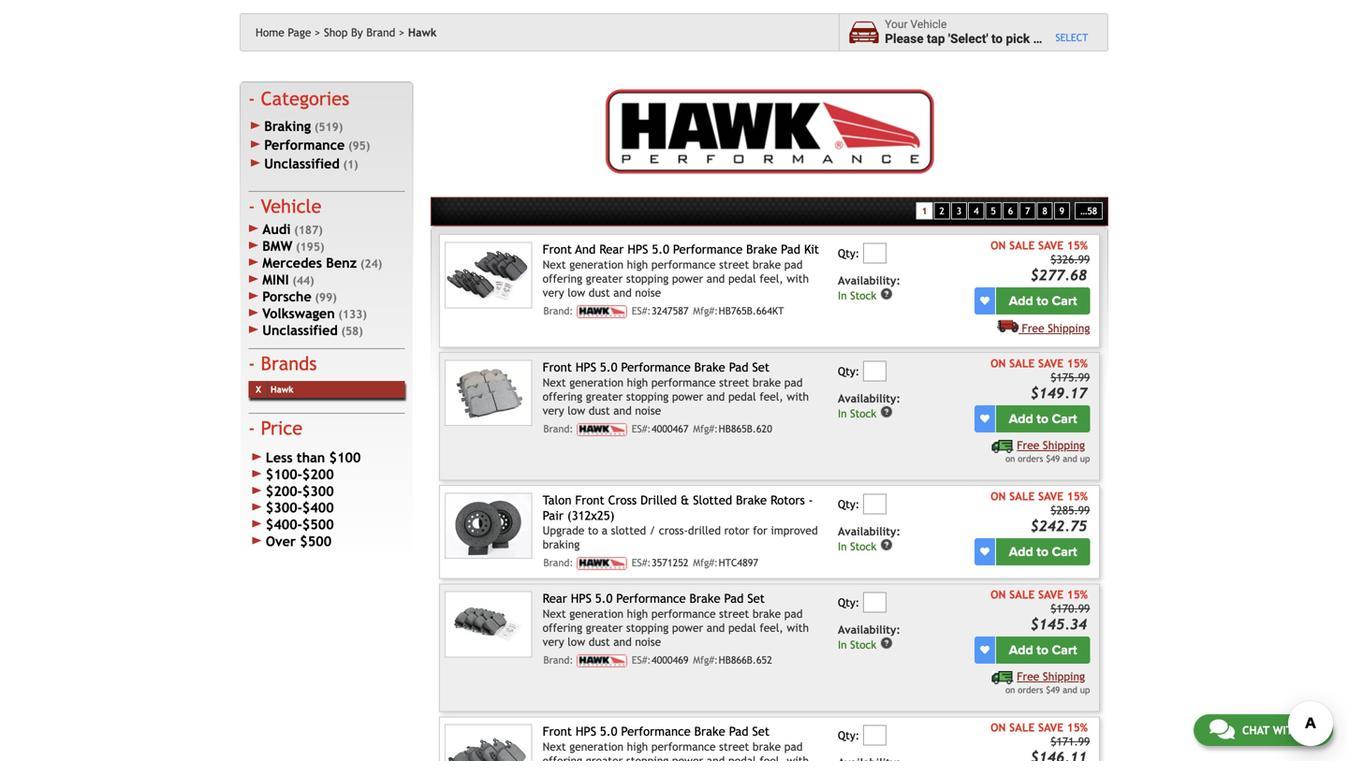 Task type: vqa. For each thing, say whether or not it's contained in the screenshot.


Task type: describe. For each thing, give the bounding box(es) containing it.
5 link
[[985, 202, 1001, 219]]

unclassified inside vehicle audi (187) bmw (195) mercedes benz (24) mini (44) porsche (99) volkswagen (133) unclassified (58)
[[262, 322, 338, 338]]

street for front hps 5.0 performance brake pad set next generation high performance street brake pad offering greater stopping power and pedal feel, with very low dust and noise
[[719, 376, 749, 389]]

stopping for front hps 5.0 performance brake pad set next generation high performance street brake pad offering greater stopping power and pedal feel, wit
[[626, 754, 669, 761]]

bmw
[[262, 238, 292, 254]]

high inside front and rear hps 5.0 performance brake pad kit next generation high performance street brake pad offering greater stopping power and pedal feel, with very low dust and noise
[[627, 258, 648, 271]]

braking
[[264, 118, 311, 134]]

rotor
[[724, 524, 749, 537]]

performance for front hps 5.0 performance brake pad set next generation high performance street brake pad offering greater stopping power and pedal feel, with very low dust and noise
[[651, 376, 716, 389]]

rear hps 5.0 performance brake pad set next generation high performance street brake pad offering greater stopping power and pedal feel, with very low dust and noise
[[543, 591, 809, 648]]

power for rear hps 5.0 performance brake pad set next generation high performance street brake pad offering greater stopping power and pedal feel, with very low dust and noise
[[672, 621, 703, 634]]

sale for $277.68
[[1009, 239, 1035, 252]]

performance inside front and rear hps 5.0 performance brake pad kit next generation high performance street brake pad offering greater stopping power and pedal feel, with very low dust and noise
[[673, 242, 743, 257]]

brake for front hps 5.0 performance brake pad set next generation high performance street brake pad offering greater stopping power and pedal feel, with very low dust and noise
[[753, 376, 781, 389]]

performance inside front and rear hps 5.0 performance brake pad kit next generation high performance street brake pad offering greater stopping power and pedal feel, with very low dust and noise
[[651, 258, 716, 271]]

3 stock from the top
[[850, 540, 876, 553]]

categories
[[261, 87, 349, 109]]

talon
[[543, 493, 572, 507]]

rear inside rear hps 5.0 performance brake pad set next generation high performance street brake pad offering greater stopping power and pedal feel, with very low dust and noise
[[543, 591, 567, 606]]

orders for $145.34
[[1018, 685, 1043, 695]]

hps inside front and rear hps 5.0 performance brake pad kit next generation high performance street brake pad offering greater stopping power and pedal feel, with very low dust and noise
[[628, 242, 648, 257]]

to for $145.34
[[1037, 642, 1049, 658]]

es#: 3247587 mfg#: hb765b.664kt
[[632, 305, 784, 317]]

free shipping on orders $49 and up for $145.34
[[1005, 670, 1090, 695]]

mfg#: for $277.68
[[693, 305, 718, 317]]

sale for $145.34
[[1009, 588, 1035, 601]]

talon front cross drilled & slotted brake rotors - pair (312x25) upgrade to a slotted / cross-drilled rotor for improved braking
[[543, 493, 818, 551]]

page
[[288, 26, 311, 39]]

hps for rear hps 5.0 performance brake pad set next generation high performance street brake pad offering greater stopping power and pedal feel, with very low dust and noise
[[571, 591, 592, 606]]

stopping inside front and rear hps 5.0 performance brake pad kit next generation high performance street brake pad offering greater stopping power and pedal feel, with very low dust and noise
[[626, 272, 669, 285]]

brake for rear hps 5.0 performance brake pad set next generation high performance street brake pad offering greater stopping power and pedal feel, with very low dust and noise
[[690, 591, 720, 606]]

set inside "front hps 5.0 performance brake pad set next generation high performance street brake pad offering greater stopping power and pedal feel, wit"
[[752, 724, 770, 739]]

$400
[[302, 500, 334, 516]]

question sign image for $149.17
[[880, 405, 893, 418]]

pair
[[543, 508, 564, 523]]

up for $149.17
[[1080, 453, 1090, 464]]

on inside on sale save 15% $171.99
[[991, 721, 1006, 734]]

free for $145.34
[[1017, 670, 1039, 683]]

mfg#: for $145.34
[[693, 654, 718, 666]]

5.0 for rear hps 5.0 performance brake pad set next generation high performance street brake pad offering greater stopping power and pedal feel, with very low dust and noise
[[595, 591, 613, 606]]

than
[[297, 450, 325, 465]]

brand: for $277.68
[[543, 305, 573, 317]]

$200-
[[266, 483, 302, 499]]

es#: 4000467 mfg#: hb865b.620
[[632, 423, 772, 435]]

performance for categories braking (519) performance (95) unclassified (1)
[[264, 137, 345, 152]]

$277.68
[[1030, 267, 1087, 284]]

3571252
[[652, 557, 689, 569]]

to inside "your vehicle please tap 'select' to pick a vehicle"
[[991, 31, 1003, 46]]

cross
[[608, 493, 637, 507]]

brake for front hps 5.0 performance brake pad set next generation high performance street brake pad offering greater stopping power and pedal feel, wit
[[694, 724, 725, 739]]

brake for rear hps 5.0 performance brake pad set next generation high performance street brake pad offering greater stopping power and pedal feel, with very low dust and noise
[[753, 607, 781, 620]]

shipping for $149.17
[[1043, 439, 1085, 452]]

save for $242.75
[[1038, 490, 1064, 503]]

stopping for rear hps 5.0 performance brake pad set next generation high performance street brake pad offering greater stopping power and pedal feel, with very low dust and noise
[[626, 621, 669, 634]]

categories braking (519) performance (95) unclassified (1)
[[261, 87, 370, 171]]

add to wish list image for $277.68
[[980, 296, 990, 306]]

next for front hps 5.0 performance brake pad set next generation high performance street brake pad offering greater stopping power and pedal feel, with very low dust and noise
[[543, 376, 566, 389]]

3 hawk - corporate logo image from the top
[[577, 557, 627, 570]]

hawk - corporate logo image for $277.68
[[577, 305, 627, 318]]

add to cart button for $145.34
[[996, 637, 1090, 664]]

hawk - corporate logo image for $145.34
[[577, 654, 627, 667]]

pick
[[1006, 31, 1030, 46]]

performance for front hps 5.0 performance brake pad set next generation high performance street brake pad offering greater stopping power and pedal feel, with very low dust and noise
[[621, 360, 691, 374]]

&
[[681, 493, 689, 507]]

15% inside on sale save 15% $171.99
[[1067, 721, 1088, 734]]

generation inside front and rear hps 5.0 performance brake pad kit next generation high performance street brake pad offering greater stopping power and pedal feel, with very low dust and noise
[[569, 258, 623, 271]]

brand
[[366, 26, 395, 39]]

feel, for front hps 5.0 performance brake pad set next generation high performance street brake pad offering greater stopping power and pedal feel, wit
[[760, 754, 783, 761]]

pad for rear hps 5.0 performance brake pad set next generation high performance street brake pad offering greater stopping power and pedal feel, with very low dust and noise
[[724, 591, 744, 606]]

$100-
[[266, 466, 302, 482]]

performance for rear hps 5.0 performance brake pad set next generation high performance street brake pad offering greater stopping power and pedal feel, with very low dust and noise
[[616, 591, 686, 606]]

es#: 4000469 mfg#: hb866b.652
[[632, 654, 772, 666]]

next inside front and rear hps 5.0 performance brake pad kit next generation high performance street brake pad offering greater stopping power and pedal feel, with very low dust and noise
[[543, 258, 566, 271]]

htc4897
[[719, 557, 758, 569]]

$100
[[329, 450, 361, 465]]

'select'
[[948, 31, 988, 46]]

save inside on sale save 15% $171.99
[[1038, 721, 1064, 734]]

question sign image for $145.34
[[880, 637, 893, 650]]

feel, inside front and rear hps 5.0 performance brake pad kit next generation high performance street brake pad offering greater stopping power and pedal feel, with very low dust and noise
[[760, 272, 783, 285]]

your
[[885, 18, 908, 31]]

on sale save 15% $170.99 $145.34
[[991, 588, 1090, 633]]

question sign image
[[880, 538, 893, 551]]

cart for $145.34
[[1052, 642, 1077, 658]]

and inside "front hps 5.0 performance brake pad set next generation high performance street brake pad offering greater stopping power and pedal feel, wit"
[[707, 754, 725, 761]]

$326.99
[[1051, 253, 1090, 266]]

0 vertical spatial free
[[1022, 322, 1044, 335]]

availability: in stock for $149.17
[[838, 392, 900, 420]]

and
[[575, 242, 596, 257]]

dust for $149.17
[[589, 404, 610, 417]]

a inside "your vehicle please tap 'select' to pick a vehicle"
[[1033, 31, 1040, 46]]

0 vertical spatial $500
[[302, 517, 334, 532]]

(519)
[[314, 120, 343, 133]]

$400-
[[266, 517, 302, 532]]

improved
[[771, 524, 818, 537]]

(99)
[[315, 290, 337, 304]]

on for $242.75
[[991, 490, 1006, 503]]

$170.99
[[1051, 602, 1090, 615]]

4 link
[[968, 202, 984, 219]]

for
[[753, 524, 767, 537]]

(95)
[[348, 139, 370, 152]]

3 brand: from the top
[[543, 557, 573, 569]]

to inside talon front cross drilled & slotted brake rotors - pair (312x25) upgrade to a slotted / cross-drilled rotor for improved braking
[[588, 524, 598, 537]]

brake for front hps 5.0 performance brake pad set next generation high performance street brake pad offering greater stopping power and pedal feel, wit
[[753, 740, 781, 753]]

home page
[[256, 26, 311, 39]]

3 availability: in stock from the top
[[838, 525, 900, 553]]

(187)
[[294, 223, 323, 236]]

8 link
[[1037, 202, 1053, 219]]

greater for front hps 5.0 performance brake pad set next generation high performance street brake pad offering greater stopping power and pedal feel, with very low dust and noise
[[586, 390, 623, 403]]

add to cart for $145.34
[[1009, 642, 1077, 658]]

pedal for rear hps 5.0 performance brake pad set next generation high performance street brake pad offering greater stopping power and pedal feel, with very low dust and noise
[[728, 621, 756, 634]]

$175.99
[[1051, 371, 1090, 384]]

street inside front and rear hps 5.0 performance brake pad kit next generation high performance street brake pad offering greater stopping power and pedal feel, with very low dust and noise
[[719, 258, 749, 271]]

…58
[[1080, 205, 1097, 216]]

offering for front hps 5.0 performance brake pad set next generation high performance street brake pad offering greater stopping power and pedal feel, wit
[[543, 754, 582, 761]]

3 qty: from the top
[[838, 498, 860, 511]]

es#: for $277.68
[[632, 305, 651, 317]]

2 link
[[934, 202, 950, 219]]

home
[[256, 26, 284, 39]]

slotted
[[611, 524, 646, 537]]

-
[[809, 493, 813, 507]]

x hawk
[[256, 384, 293, 394]]

talon front cross drilled & slotted brake rotors - pair (312x25) link
[[543, 493, 813, 523]]

hps for front hps 5.0 performance brake pad set next generation high performance street brake pad offering greater stopping power and pedal feel, with very low dust and noise
[[576, 360, 596, 374]]

7 link
[[1020, 202, 1036, 219]]

es#: for $145.34
[[632, 654, 651, 666]]

front hps 5.0 performance brake pad set next generation high performance street brake pad offering greater stopping power and pedal feel, wit
[[543, 724, 809, 761]]

select
[[1055, 32, 1088, 43]]

free shipping image for $149.17
[[992, 440, 1014, 453]]

15% for $277.68
[[1067, 239, 1088, 252]]

$149.17
[[1030, 385, 1087, 402]]

less than $100 $100-$200 $200-$300 $300-$400 $400-$500 over $500
[[266, 450, 361, 549]]

front hps 5.0 performance brake pad set link for next generation high performance street brake pad offering greater stopping power and pedal feel, wit
[[543, 724, 770, 739]]

brake inside front and rear hps 5.0 performance brake pad kit next generation high performance street brake pad offering greater stopping power and pedal feel, with very low dust and noise
[[753, 258, 781, 271]]

set for $145.34
[[747, 591, 765, 606]]

6 link
[[1002, 202, 1019, 219]]

in for $149.17
[[838, 407, 847, 420]]

very inside front and rear hps 5.0 performance brake pad kit next generation high performance street brake pad offering greater stopping power and pedal feel, with very low dust and noise
[[543, 286, 564, 299]]

unclassified inside the categories braking (519) performance (95) unclassified (1)
[[264, 156, 340, 171]]

vehicle
[[1043, 31, 1084, 46]]

9 link
[[1054, 202, 1070, 219]]

2
[[940, 205, 944, 216]]

your vehicle please tap 'select' to pick a vehicle
[[885, 18, 1084, 46]]

slotted
[[693, 493, 732, 507]]

brands
[[261, 352, 317, 374]]

availability: for $149.17
[[838, 392, 900, 405]]

$300-$400 link
[[248, 500, 405, 517]]

4000467
[[652, 423, 689, 435]]

brand: for $149.17
[[543, 423, 573, 435]]

over
[[266, 534, 296, 549]]

feel, for rear hps 5.0 performance brake pad set next generation high performance street brake pad offering greater stopping power and pedal feel, with very low dust and noise
[[760, 621, 783, 634]]

(58)
[[341, 324, 363, 337]]

feel, for front hps 5.0 performance brake pad set next generation high performance street brake pad offering greater stopping power and pedal feel, with very low dust and noise
[[760, 390, 783, 403]]

on sale save 15% $285.99 $242.75
[[991, 490, 1090, 534]]

vehicle inside vehicle audi (187) bmw (195) mercedes benz (24) mini (44) porsche (99) volkswagen (133) unclassified (58)
[[261, 195, 321, 217]]

by
[[351, 26, 363, 39]]

dust inside front and rear hps 5.0 performance brake pad kit next generation high performance street brake pad offering greater stopping power and pedal feel, with very low dust and noise
[[589, 286, 610, 299]]

a inside talon front cross drilled & slotted brake rotors - pair (312x25) upgrade to a slotted / cross-drilled rotor for improved braking
[[602, 524, 608, 537]]

availability: in stock for $277.68
[[838, 274, 900, 302]]

$300
[[302, 483, 334, 499]]

shipping for $145.34
[[1043, 670, 1085, 683]]

free shipping image for $145.34
[[992, 671, 1014, 684]]

offering inside front and rear hps 5.0 performance brake pad kit next generation high performance street brake pad offering greater stopping power and pedal feel, with very low dust and noise
[[543, 272, 582, 285]]

comments image
[[1209, 718, 1235, 740]]

vehicle inside "your vehicle please tap 'select' to pick a vehicle"
[[910, 18, 947, 31]]

brake for front hps 5.0 performance brake pad set next generation high performance street brake pad offering greater stopping power and pedal feel, with very low dust and noise
[[694, 360, 725, 374]]

next for rear hps 5.0 performance brake pad set next generation high performance street brake pad offering greater stopping power and pedal feel, with very low dust and noise
[[543, 607, 566, 620]]

3 mfg#: from the top
[[693, 557, 718, 569]]

$145.34
[[1030, 616, 1087, 633]]

to for $149.17
[[1037, 411, 1049, 427]]

hb866b.652
[[719, 654, 772, 666]]

with inside front hps 5.0 performance brake pad set next generation high performance street brake pad offering greater stopping power and pedal feel, with very low dust and noise
[[787, 390, 809, 403]]

on sale save 15% $171.99
[[991, 721, 1090, 748]]

shop by brand
[[324, 26, 395, 39]]

set for $149.17
[[752, 360, 770, 374]]

generation for front hps 5.0 performance brake pad set next generation high performance street brake pad offering greater stopping power and pedal feel, wit
[[569, 740, 623, 753]]

to for $277.68
[[1037, 293, 1049, 309]]

up for $145.34
[[1080, 685, 1090, 695]]

braking
[[543, 538, 580, 551]]

$100-$200 link
[[248, 466, 405, 483]]

with inside front and rear hps 5.0 performance brake pad kit next generation high performance street brake pad offering greater stopping power and pedal feel, with very low dust and noise
[[787, 272, 809, 285]]

very for $149.17
[[543, 404, 564, 417]]



Task type: locate. For each thing, give the bounding box(es) containing it.
pedal for front hps 5.0 performance brake pad set next generation high performance street brake pad offering greater stopping power and pedal feel, with very low dust and noise
[[728, 390, 756, 403]]

2 greater from the top
[[586, 390, 623, 403]]

save up $285.99
[[1038, 490, 1064, 503]]

shop
[[324, 26, 348, 39]]

cart for $277.68
[[1052, 293, 1077, 309]]

2 vertical spatial shipping
[[1043, 670, 1085, 683]]

4 pedal from the top
[[728, 754, 756, 761]]

hps inside rear hps 5.0 performance brake pad set next generation high performance street brake pad offering greater stopping power and pedal feel, with very low dust and noise
[[571, 591, 592, 606]]

hps
[[628, 242, 648, 257], [576, 360, 596, 374], [571, 591, 592, 606], [576, 724, 596, 739]]

free shipping
[[1022, 322, 1090, 335]]

0 vertical spatial up
[[1080, 453, 1090, 464]]

3 noise from the top
[[635, 635, 661, 648]]

noise up '4000467'
[[635, 404, 661, 417]]

free shipping image up on sale save 15% $171.99
[[992, 671, 1014, 684]]

offering down and
[[543, 272, 582, 285]]

4 cart from the top
[[1052, 642, 1077, 658]]

power
[[672, 272, 703, 285], [672, 390, 703, 403], [672, 621, 703, 634], [672, 754, 703, 761]]

2 next from the top
[[543, 376, 566, 389]]

$300-
[[266, 500, 302, 516]]

save inside on sale save 15% $326.99 $277.68
[[1038, 239, 1064, 252]]

brand: right es#3247587 - hb765b.664kt - front and rear hps 5.0 performance brake pad kit - next generation high performance street brake pad offering greater stopping power and pedal feel, with very low dust and noise - hawk - bmw image
[[543, 305, 573, 317]]

3 offering from the top
[[543, 621, 582, 634]]

in for $145.34
[[838, 639, 847, 651]]

cart
[[1052, 293, 1077, 309], [1052, 411, 1077, 427], [1052, 544, 1077, 560], [1052, 642, 1077, 658]]

3 power from the top
[[672, 621, 703, 634]]

performance inside rear hps 5.0 performance brake pad set next generation high performance street brake pad offering greater stopping power and pedal feel, with very low dust and noise
[[616, 591, 686, 606]]

brake up for
[[736, 493, 767, 507]]

next inside "front hps 5.0 performance brake pad set next generation high performance street brake pad offering greater stopping power and pedal feel, wit"
[[543, 740, 566, 753]]

2 vertical spatial dust
[[589, 635, 610, 648]]

2 brand: from the top
[[543, 423, 573, 435]]

front hps 5.0 performance brake pad set link for next generation high performance street brake pad offering greater stopping power and pedal feel, with very low dust and noise
[[543, 360, 770, 374]]

pedal inside rear hps 5.0 performance brake pad set next generation high performance street brake pad offering greater stopping power and pedal feel, with very low dust and noise
[[728, 621, 756, 634]]

…58 link
[[1075, 202, 1103, 219]]

3 15% from the top
[[1067, 490, 1088, 503]]

offering inside front hps 5.0 performance brake pad set next generation high performance street brake pad offering greater stopping power and pedal feel, with very low dust and noise
[[543, 390, 582, 403]]

2 vertical spatial low
[[568, 635, 585, 648]]

2 $49 from the top
[[1046, 685, 1060, 695]]

add down on sale save 15% $170.99 $145.34
[[1009, 642, 1033, 658]]

upgrade
[[543, 524, 584, 537]]

sale
[[1009, 239, 1035, 252], [1009, 357, 1035, 370], [1009, 490, 1035, 503], [1009, 588, 1035, 601], [1009, 721, 1035, 734]]

(1)
[[343, 158, 358, 171]]

volkswagen
[[262, 305, 335, 321]]

1 vertical spatial dust
[[589, 404, 610, 417]]

generation for front hps 5.0 performance brake pad set next generation high performance street brake pad offering greater stopping power and pedal feel, with very low dust and noise
[[569, 376, 623, 389]]

noise
[[635, 286, 661, 299], [635, 404, 661, 417], [635, 635, 661, 648]]

2 es#: from the top
[[632, 423, 651, 435]]

pad down hb866b.652
[[729, 724, 748, 739]]

4 qty: from the top
[[838, 596, 860, 609]]

very right es#3247587 - hb765b.664kt - front and rear hps 5.0 performance brake pad kit - next generation high performance street brake pad offering greater stopping power and pedal feel, with very low dust and noise - hawk - bmw image
[[543, 286, 564, 299]]

4 pad from the top
[[784, 740, 803, 753]]

15% up $175.99
[[1067, 357, 1088, 370]]

dust up cross
[[589, 404, 610, 417]]

question sign image
[[880, 287, 893, 301], [880, 405, 893, 418], [880, 637, 893, 650]]

3 performance from the top
[[651, 607, 716, 620]]

on inside on sale save 15% $170.99 $145.34
[[991, 588, 1006, 601]]

brake down "es#: 4000469 mfg#: hb866b.652"
[[694, 724, 725, 739]]

$49 up on sale save 15% $171.99
[[1046, 685, 1060, 695]]

1 vertical spatial shipping
[[1043, 439, 1085, 452]]

to for $242.75
[[1037, 544, 1049, 560]]

performance inside rear hps 5.0 performance brake pad set next generation high performance street brake pad offering greater stopping power and pedal feel, with very low dust and noise
[[651, 607, 716, 620]]

(133)
[[338, 307, 367, 320]]

greater inside front hps 5.0 performance brake pad set next generation high performance street brake pad offering greater stopping power and pedal feel, with very low dust and noise
[[586, 390, 623, 403]]

brake up hb865b.620
[[753, 376, 781, 389]]

save for $277.68
[[1038, 239, 1064, 252]]

save for $149.17
[[1038, 357, 1064, 370]]

performance up es#: 3247587 mfg#: hb765b.664kt
[[673, 242, 743, 257]]

5.0 inside rear hps 5.0 performance brake pad set next generation high performance street brake pad offering greater stopping power and pedal feel, with very low dust and noise
[[595, 591, 613, 606]]

2 qty: from the top
[[838, 365, 860, 378]]

1 feel, from the top
[[760, 272, 783, 285]]

hawk right brand
[[408, 26, 437, 39]]

offering
[[543, 272, 582, 285], [543, 390, 582, 403], [543, 621, 582, 634], [543, 754, 582, 761]]

1 vertical spatial $49
[[1046, 685, 1060, 695]]

2 dust from the top
[[589, 404, 610, 417]]

add down on sale save 15% $285.99 $242.75
[[1009, 544, 1033, 560]]

0 horizontal spatial vehicle
[[261, 195, 321, 217]]

free shipping image up on sale save 15% $285.99 $242.75
[[992, 440, 1014, 453]]

4 add to cart button from the top
[[996, 637, 1090, 664]]

pad down hb765b.664kt
[[729, 360, 748, 374]]

cart down $149.17
[[1052, 411, 1077, 427]]

1 free shipping image from the top
[[992, 440, 1014, 453]]

1 offering from the top
[[543, 272, 582, 285]]

brake inside "front hps 5.0 performance brake pad set next generation high performance street brake pad offering greater stopping power and pedal feel, wit"
[[694, 724, 725, 739]]

1 vertical spatial low
[[568, 404, 585, 417]]

next inside front hps 5.0 performance brake pad set next generation high performance street brake pad offering greater stopping power and pedal feel, with very low dust and noise
[[543, 376, 566, 389]]

1 up from the top
[[1080, 453, 1090, 464]]

1 vertical spatial rear
[[543, 591, 567, 606]]

cart for $149.17
[[1052, 411, 1077, 427]]

power inside front hps 5.0 performance brake pad set next generation high performance street brake pad offering greater stopping power and pedal feel, with very low dust and noise
[[672, 390, 703, 403]]

dust down rear hps 5.0 performance brake pad set link
[[589, 635, 610, 648]]

set inside front hps 5.0 performance brake pad set next generation high performance street brake pad offering greater stopping power and pedal feel, with very low dust and noise
[[752, 360, 770, 374]]

high inside front hps 5.0 performance brake pad set next generation high performance street brake pad offering greater stopping power and pedal feel, with very low dust and noise
[[627, 376, 648, 389]]

1 vertical spatial vehicle
[[261, 195, 321, 217]]

15% inside on sale save 15% $285.99 $242.75
[[1067, 490, 1088, 503]]

qty:
[[838, 247, 860, 260], [838, 365, 860, 378], [838, 498, 860, 511], [838, 596, 860, 609], [838, 729, 860, 742]]

1 vertical spatial free shipping on orders $49 and up
[[1005, 670, 1090, 695]]

performance inside front hps 5.0 performance brake pad set next generation high performance street brake pad offering greater stopping power and pedal feel, with very low dust and noise
[[651, 376, 716, 389]]

unclassified down braking
[[264, 156, 340, 171]]

high inside "front hps 5.0 performance brake pad set next generation high performance street brake pad offering greater stopping power and pedal feel, wit"
[[627, 740, 648, 753]]

None text field
[[863, 361, 886, 382], [863, 725, 886, 746], [863, 361, 886, 382], [863, 725, 886, 746]]

front hps 5.0 performance brake pad set next generation high performance street brake pad offering greater stopping power and pedal feel, with very low dust and noise
[[543, 360, 809, 417]]

1 greater from the top
[[586, 272, 623, 285]]

add to cart button down $242.75
[[996, 538, 1090, 565]]

0 vertical spatial question sign image
[[880, 287, 893, 301]]

0 vertical spatial orders
[[1018, 453, 1043, 464]]

1 very from the top
[[543, 286, 564, 299]]

2 add to cart from the top
[[1009, 411, 1077, 427]]

8
[[1042, 205, 1047, 216]]

street up hb865b.620
[[719, 376, 749, 389]]

1 brand: from the top
[[543, 305, 573, 317]]

save inside on sale save 15% $170.99 $145.34
[[1038, 588, 1064, 601]]

availability: for $277.68
[[838, 274, 900, 287]]

dust inside rear hps 5.0 performance brake pad set next generation high performance street brake pad offering greater stopping power and pedal feel, with very low dust and noise
[[589, 635, 610, 648]]

on
[[991, 239, 1006, 252], [991, 357, 1006, 370], [991, 490, 1006, 503], [991, 588, 1006, 601], [991, 721, 1006, 734]]

$200-$300 link
[[248, 483, 405, 500]]

$49 for $145.34
[[1046, 685, 1060, 695]]

2 add to cart button from the top
[[996, 405, 1090, 433]]

on inside on sale save 15% $175.99 $149.17
[[991, 357, 1006, 370]]

3 high from the top
[[627, 607, 648, 620]]

$49 for $149.17
[[1046, 453, 1060, 464]]

street for rear hps 5.0 performance brake pad set next generation high performance street brake pad offering greater stopping power and pedal feel, with very low dust and noise
[[719, 607, 749, 620]]

0 vertical spatial free shipping on orders $49 and up
[[1005, 439, 1090, 464]]

offering right es#4000467 - hb865b.620 - front hps 5.0 performance brake pad set - next generation high performance street brake pad offering greater stopping power and pedal feel, with very low dust and noise - hawk - audi image
[[543, 390, 582, 403]]

stock for $277.68
[[850, 289, 876, 302]]

on for $149.17
[[1005, 453, 1015, 464]]

brake inside talon front cross drilled & slotted brake rotors - pair (312x25) upgrade to a slotted / cross-drilled rotor for improved braking
[[736, 493, 767, 507]]

high for front hps 5.0 performance brake pad set next generation high performance street brake pad offering greater stopping power and pedal feel, with very low dust and noise
[[627, 376, 648, 389]]

brand: right the es#4000469 - hb866b.652 - rear hps 5.0 performance brake pad set - next generation high performance street brake pad offering greater stopping power and pedal feel, with very low dust and noise - hawk - audi image
[[543, 654, 573, 666]]

add to wish list image
[[980, 296, 990, 306], [980, 414, 990, 424], [980, 547, 990, 557], [980, 646, 990, 655]]

with
[[787, 272, 809, 285], [787, 390, 809, 403], [787, 621, 809, 634], [1273, 724, 1300, 737]]

performance inside "front hps 5.0 performance brake pad set next generation high performance street brake pad offering greater stopping power and pedal feel, wit"
[[621, 724, 691, 739]]

shipping up $175.99
[[1048, 322, 1090, 335]]

qty: for $145.34
[[838, 596, 860, 609]]

performance down 4000469 at bottom
[[651, 740, 716, 753]]

performance down 3571252
[[616, 591, 686, 606]]

hawk
[[408, 26, 437, 39], [271, 384, 293, 394]]

2 sale from the top
[[1009, 357, 1035, 370]]

please
[[885, 31, 924, 46]]

up up $285.99
[[1080, 453, 1090, 464]]

/
[[650, 524, 655, 537]]

rotors
[[771, 493, 805, 507]]

add to cart down $149.17
[[1009, 411, 1077, 427]]

2 stock from the top
[[850, 407, 876, 420]]

es#4000467 - hb865b.620 - front hps 5.0 performance brake pad set - next generation high performance street brake pad offering greater stopping power and pedal feel, with very low dust and noise - hawk - audi image
[[444, 360, 532, 426]]

free shipping image
[[992, 440, 1014, 453], [992, 671, 1014, 684]]

pad inside front hps 5.0 performance brake pad set next generation high performance street brake pad offering greater stopping power and pedal feel, with very low dust and noise
[[729, 360, 748, 374]]

7
[[1025, 205, 1030, 216]]

pad inside "front hps 5.0 performance brake pad set next generation high performance street brake pad offering greater stopping power and pedal feel, wit"
[[729, 724, 748, 739]]

5.0 inside front and rear hps 5.0 performance brake pad kit next generation high performance street brake pad offering greater stopping power and pedal feel, with very low dust and noise
[[652, 242, 669, 257]]

2 question sign image from the top
[[880, 405, 893, 418]]

noise for $149.17
[[635, 404, 661, 417]]

1 sale from the top
[[1009, 239, 1035, 252]]

4 availability: from the top
[[838, 623, 900, 636]]

brand: down braking
[[543, 557, 573, 569]]

power for front hps 5.0 performance brake pad set next generation high performance street brake pad offering greater stopping power and pedal feel, with very low dust and noise
[[672, 390, 703, 403]]

add
[[1009, 293, 1033, 309], [1009, 411, 1033, 427], [1009, 544, 1033, 560], [1009, 642, 1033, 658]]

to down (312x25)
[[588, 524, 598, 537]]

0 vertical spatial noise
[[635, 286, 661, 299]]

mini
[[262, 272, 289, 287]]

1 front hps 5.0 performance brake pad set link from the top
[[543, 360, 770, 374]]

generation inside "front hps 5.0 performance brake pad set next generation high performance street brake pad offering greater stopping power and pedal feel, wit"
[[569, 740, 623, 753]]

5.0
[[652, 242, 669, 257], [600, 360, 617, 374], [595, 591, 613, 606], [600, 724, 617, 739]]

greater for rear hps 5.0 performance brake pad set next generation high performance street brake pad offering greater stopping power and pedal feel, with very low dust and noise
[[586, 621, 623, 634]]

noise inside front and rear hps 5.0 performance brake pad kit next generation high performance street brake pad offering greater stopping power and pedal feel, with very low dust and noise
[[635, 286, 661, 299]]

high
[[627, 258, 648, 271], [627, 376, 648, 389], [627, 607, 648, 620], [627, 740, 648, 753]]

1 street from the top
[[719, 258, 749, 271]]

5 qty: from the top
[[838, 729, 860, 742]]

front hps 5.0 performance brake pad set link down 4000469 at bottom
[[543, 724, 770, 739]]

feel, inside "front hps 5.0 performance brake pad set next generation high performance street brake pad offering greater stopping power and pedal feel, wit"
[[760, 754, 783, 761]]

high for front hps 5.0 performance brake pad set next generation high performance street brake pad offering greater stopping power and pedal feel, wit
[[627, 740, 648, 753]]

15% up $171.99
[[1067, 721, 1088, 734]]

3247587
[[652, 305, 689, 317]]

stopping inside "front hps 5.0 performance brake pad set next generation high performance street brake pad offering greater stopping power and pedal feel, wit"
[[626, 754, 669, 761]]

2 up from the top
[[1080, 685, 1090, 695]]

low for $149.17
[[568, 404, 585, 417]]

brand: for $145.34
[[543, 654, 573, 666]]

performance for front hps 5.0 performance brake pad set next generation high performance street brake pad offering greater stopping power and pedal feel, wit
[[621, 724, 691, 739]]

mercedes
[[262, 255, 322, 270]]

drilled
[[688, 524, 721, 537]]

street up hb765b.664kt
[[719, 258, 749, 271]]

3 feel, from the top
[[760, 621, 783, 634]]

$200
[[302, 466, 334, 482]]

2 15% from the top
[[1067, 357, 1088, 370]]

with inside rear hps 5.0 performance brake pad set next generation high performance street brake pad offering greater stopping power and pedal feel, with very low dust and noise
[[787, 621, 809, 634]]

add for $277.68
[[1009, 293, 1033, 309]]

hawk right x
[[271, 384, 293, 394]]

noise inside front hps 5.0 performance brake pad set next generation high performance street brake pad offering greater stopping power and pedal feel, with very low dust and noise
[[635, 404, 661, 417]]

$285.99
[[1051, 504, 1090, 517]]

performance inside front hps 5.0 performance brake pad set next generation high performance street brake pad offering greater stopping power and pedal feel, with very low dust and noise
[[621, 360, 691, 374]]

front for front hps 5.0 performance brake pad set next generation high performance street brake pad offering greater stopping power and pedal feel, with very low dust and noise
[[543, 360, 572, 374]]

0 vertical spatial $49
[[1046, 453, 1060, 464]]

3 pad from the top
[[784, 607, 803, 620]]

15% for $149.17
[[1067, 357, 1088, 370]]

15% up the $170.99 on the bottom of the page
[[1067, 588, 1088, 601]]

very right es#4000467 - hb865b.620 - front hps 5.0 performance brake pad set - next generation high performance street brake pad offering greater stopping power and pedal feel, with very low dust and noise - hawk - audi image
[[543, 404, 564, 417]]

street down hb866b.652
[[719, 740, 749, 753]]

4 offering from the top
[[543, 754, 582, 761]]

add for $149.17
[[1009, 411, 1033, 427]]

0 vertical spatial dust
[[589, 286, 610, 299]]

on up on sale save 15% $285.99 $242.75
[[1005, 453, 1015, 464]]

add down on sale save 15% $175.99 $149.17
[[1009, 411, 1033, 427]]

1 vertical spatial question sign image
[[880, 405, 893, 418]]

pad for front hps 5.0 performance brake pad set next generation high performance street brake pad offering greater stopping power and pedal feel, with very low dust and noise
[[729, 360, 748, 374]]

1 vertical spatial noise
[[635, 404, 661, 417]]

15% inside on sale save 15% $170.99 $145.34
[[1067, 588, 1088, 601]]

2 vertical spatial free
[[1017, 670, 1039, 683]]

15% for $242.75
[[1067, 490, 1088, 503]]

0 vertical spatial rear
[[599, 242, 624, 257]]

(312x25)
[[567, 508, 614, 523]]

up up $171.99
[[1080, 685, 1090, 695]]

very for $145.34
[[543, 635, 564, 648]]

add to wish list image for $145.34
[[980, 646, 990, 655]]

on sale save 15% $175.99 $149.17
[[991, 357, 1090, 402]]

1 dust from the top
[[589, 286, 610, 299]]

2 brake from the top
[[753, 376, 781, 389]]

set inside rear hps 5.0 performance brake pad set next generation high performance street brake pad offering greater stopping power and pedal feel, with very low dust and noise
[[747, 591, 765, 606]]

mfg#: right '4000467'
[[693, 423, 718, 435]]

sale inside on sale save 15% $171.99
[[1009, 721, 1035, 734]]

pad for front hps 5.0 performance brake pad set next generation high performance street brake pad offering greater stopping power and pedal feel, with very low dust and noise
[[784, 376, 803, 389]]

1 vertical spatial orders
[[1018, 685, 1043, 695]]

power for front hps 5.0 performance brake pad set next generation high performance street brake pad offering greater stopping power and pedal feel, wit
[[672, 754, 703, 761]]

free shipping on orders $49 and up up on sale save 15% $171.99
[[1005, 670, 1090, 695]]

3 save from the top
[[1038, 490, 1064, 503]]

4 es#: from the top
[[632, 654, 651, 666]]

street inside front hps 5.0 performance brake pad set next generation high performance street brake pad offering greater stopping power and pedal feel, with very low dust and noise
[[719, 376, 749, 389]]

drilled
[[640, 493, 677, 507]]

2 add to wish list image from the top
[[980, 414, 990, 424]]

front for front and rear hps 5.0 performance brake pad kit next generation high performance street brake pad offering greater stopping power and pedal feel, with very low dust and noise
[[543, 242, 572, 257]]

0 horizontal spatial a
[[602, 524, 608, 537]]

save up '$326.99'
[[1038, 239, 1064, 252]]

brake inside "front hps 5.0 performance brake pad set next generation high performance street brake pad offering greater stopping power and pedal feel, wit"
[[753, 740, 781, 753]]

pad inside front and rear hps 5.0 performance brake pad kit next generation high performance street brake pad offering greater stopping power and pedal feel, with very low dust and noise
[[784, 258, 803, 271]]

question sign image for $277.68
[[880, 287, 893, 301]]

front hps 5.0 performance brake pad set link
[[543, 360, 770, 374], [543, 724, 770, 739]]

4 generation from the top
[[569, 740, 623, 753]]

1 vertical spatial $500
[[300, 534, 332, 549]]

orders up on sale save 15% $171.99
[[1018, 685, 1043, 695]]

1 es#: from the top
[[632, 305, 651, 317]]

greater inside "front hps 5.0 performance brake pad set next generation high performance street brake pad offering greater stopping power and pedal feel, wit"
[[586, 754, 623, 761]]

pad inside "front hps 5.0 performance brake pad set next generation high performance street brake pad offering greater stopping power and pedal feel, wit"
[[784, 740, 803, 753]]

tap
[[927, 31, 945, 46]]

to down $242.75
[[1037, 544, 1049, 560]]

2 front hps 5.0 performance brake pad set link from the top
[[543, 724, 770, 739]]

front inside "front hps 5.0 performance brake pad set next generation high performance street brake pad offering greater stopping power and pedal feel, wit"
[[543, 724, 572, 739]]

set down hb866b.652
[[752, 724, 770, 739]]

free shipping on orders $49 and up for $149.17
[[1005, 439, 1090, 464]]

hawk - corporate logo image left 4000469 at bottom
[[577, 654, 627, 667]]

add to cart down $145.34
[[1009, 642, 1077, 658]]

es#4000469 - hb866b.652 - rear hps 5.0 performance brake pad set - next generation high performance street brake pad offering greater stopping power and pedal feel, with very low dust and noise - hawk - audi image
[[444, 591, 532, 657]]

save for $145.34
[[1038, 588, 1064, 601]]

set down the htc4897
[[747, 591, 765, 606]]

vehicle
[[910, 18, 947, 31], [261, 195, 321, 217]]

set down hb765b.664kt
[[752, 360, 770, 374]]

front right es#3247559 - hb765b.664 - front hps 5.0 performance brake pad set - next generation high performance street brake pad offering greater stopping power and pedal feel, with very low dust and noise - hawk - bmw mini image
[[543, 724, 572, 739]]

performance
[[264, 137, 345, 152], [673, 242, 743, 257], [621, 360, 691, 374], [616, 591, 686, 606], [621, 724, 691, 739]]

2 availability: in stock from the top
[[838, 392, 900, 420]]

0 vertical spatial vehicle
[[910, 18, 947, 31]]

street inside "front hps 5.0 performance brake pad set next generation high performance street brake pad offering greater stopping power and pedal feel, wit"
[[719, 740, 749, 753]]

0 vertical spatial front hps 5.0 performance brake pad set link
[[543, 360, 770, 374]]

es#3571252 - htc4897 - talon front cross drilled & slotted brake rotors - pair (312x25) - upgrade to a slotted / cross-drilled rotor for improved braking - hawk - audi volkswagen image
[[444, 493, 532, 559]]

pad down the htc4897
[[724, 591, 744, 606]]

1 stock from the top
[[850, 289, 876, 302]]

2 save from the top
[[1038, 357, 1064, 370]]

availability: in stock
[[838, 274, 900, 302], [838, 392, 900, 420], [838, 525, 900, 553], [838, 623, 900, 651]]

1 vertical spatial unclassified
[[262, 322, 338, 338]]

free for $149.17
[[1017, 439, 1039, 452]]

dust for $145.34
[[589, 635, 610, 648]]

5.0 inside front hps 5.0 performance brake pad set next generation high performance street brake pad offering greater stopping power and pedal feel, with very low dust and noise
[[600, 360, 617, 374]]

brake inside front and rear hps 5.0 performance brake pad kit next generation high performance street brake pad offering greater stopping power and pedal feel, with very low dust and noise
[[746, 242, 777, 257]]

5.0 inside "front hps 5.0 performance brake pad set next generation high performance street brake pad offering greater stopping power and pedal feel, wit"
[[600, 724, 617, 739]]

1 vertical spatial hawk
[[271, 384, 293, 394]]

sale for $149.17
[[1009, 357, 1035, 370]]

free up on sale save 15% $171.99
[[1017, 670, 1039, 683]]

and
[[707, 272, 725, 285], [613, 286, 632, 299], [707, 390, 725, 403], [613, 404, 632, 417], [1063, 453, 1077, 464], [707, 621, 725, 634], [613, 635, 632, 648], [1063, 685, 1077, 695], [707, 754, 725, 761]]

brake down the es#: 3571252 mfg#: htc4897
[[690, 591, 720, 606]]

3 add to cart from the top
[[1009, 544, 1077, 560]]

generation for rear hps 5.0 performance brake pad set next generation high performance street brake pad offering greater stopping power and pedal feel, with very low dust and noise
[[569, 607, 623, 620]]

cart down "$277.68"
[[1052, 293, 1077, 309]]

on inside on sale save 15% $285.99 $242.75
[[991, 490, 1006, 503]]

add to wish list image for $149.17
[[980, 414, 990, 424]]

performance for front hps 5.0 performance brake pad set next generation high performance street brake pad offering greater stopping power and pedal feel, wit
[[651, 740, 716, 753]]

front left and
[[543, 242, 572, 257]]

low inside front hps 5.0 performance brake pad set next generation high performance street brake pad offering greater stopping power and pedal feel, with very low dust and noise
[[568, 404, 585, 417]]

es#: left 4000469 at bottom
[[632, 654, 651, 666]]

stopping inside rear hps 5.0 performance brake pad set next generation high performance street brake pad offering greater stopping power and pedal feel, with very low dust and noise
[[626, 621, 669, 634]]

1 power from the top
[[672, 272, 703, 285]]

sale for $242.75
[[1009, 490, 1035, 503]]

1 mfg#: from the top
[[693, 305, 718, 317]]

a down (312x25)
[[602, 524, 608, 537]]

4 add to wish list image from the top
[[980, 646, 990, 655]]

offering inside "front hps 5.0 performance brake pad set next generation high performance street brake pad offering greater stopping power and pedal feel, wit"
[[543, 754, 582, 761]]

power inside "front hps 5.0 performance brake pad set next generation high performance street brake pad offering greater stopping power and pedal feel, wit"
[[672, 754, 703, 761]]

next right es#3247559 - hb765b.664 - front hps 5.0 performance brake pad set - next generation high performance street brake pad offering greater stopping power and pedal feel, with very low dust and noise - hawk - bmw mini image
[[543, 740, 566, 753]]

None text field
[[863, 243, 886, 264], [863, 494, 886, 514], [863, 592, 886, 613], [863, 243, 886, 264], [863, 494, 886, 514], [863, 592, 886, 613]]

pedal inside front and rear hps 5.0 performance brake pad kit next generation high performance street brake pad offering greater stopping power and pedal feel, with very low dust and noise
[[728, 272, 756, 285]]

rear inside front and rear hps 5.0 performance brake pad kit next generation high performance street brake pad offering greater stopping power and pedal feel, with very low dust and noise
[[599, 242, 624, 257]]

dust down and
[[589, 286, 610, 299]]

hawk - corporate logo image
[[577, 305, 627, 318], [577, 423, 627, 436], [577, 557, 627, 570], [577, 654, 627, 667]]

15% for $145.34
[[1067, 588, 1088, 601]]

$49 up $285.99
[[1046, 453, 1060, 464]]

stock for $145.34
[[850, 639, 876, 651]]

add to cart for $149.17
[[1009, 411, 1077, 427]]

pad inside front and rear hps 5.0 performance brake pad kit next generation high performance street brake pad offering greater stopping power and pedal feel, with very low dust and noise
[[781, 242, 800, 257]]

performance for rear hps 5.0 performance brake pad set next generation high performance street brake pad offering greater stopping power and pedal feel, with very low dust and noise
[[651, 607, 716, 620]]

1 performance from the top
[[651, 258, 716, 271]]

add for $145.34
[[1009, 642, 1033, 658]]

in for $277.68
[[838, 289, 847, 302]]

stopping inside front hps 5.0 performance brake pad set next generation high performance street brake pad offering greater stopping power and pedal feel, with very low dust and noise
[[626, 390, 669, 403]]

2 pedal from the top
[[728, 390, 756, 403]]

high for rear hps 5.0 performance brake pad set next generation high performance street brake pad offering greater stopping power and pedal feel, with very low dust and noise
[[627, 607, 648, 620]]

free
[[1022, 322, 1044, 335], [1017, 439, 1039, 452], [1017, 670, 1039, 683]]

0 horizontal spatial rear
[[543, 591, 567, 606]]

1 noise from the top
[[635, 286, 661, 299]]

1 15% from the top
[[1067, 239, 1088, 252]]

2 vertical spatial question sign image
[[880, 637, 893, 650]]

0 vertical spatial low
[[568, 286, 585, 299]]

orders up on sale save 15% $285.99 $242.75
[[1018, 453, 1043, 464]]

street inside rear hps 5.0 performance brake pad set next generation high performance street brake pad offering greater stopping power and pedal feel, with very low dust and noise
[[719, 607, 749, 620]]

qty: for $149.17
[[838, 365, 860, 378]]

0 horizontal spatial hawk
[[271, 384, 293, 394]]

1 horizontal spatial hawk
[[408, 26, 437, 39]]

feel, inside front hps 5.0 performance brake pad set next generation high performance street brake pad offering greater stopping power and pedal feel, with very low dust and noise
[[760, 390, 783, 403]]

1 on from the top
[[991, 239, 1006, 252]]

1 horizontal spatial a
[[1033, 31, 1040, 46]]

2 free shipping image from the top
[[992, 671, 1014, 684]]

add to cart button for $149.17
[[996, 405, 1090, 433]]

brake up hb765b.664kt
[[753, 258, 781, 271]]

1 vertical spatial on
[[1005, 685, 1015, 695]]

$500 down the $400
[[302, 517, 334, 532]]

up
[[1080, 453, 1090, 464], [1080, 685, 1090, 695]]

greater inside front and rear hps 5.0 performance brake pad kit next generation high performance street brake pad offering greater stopping power and pedal feel, with very low dust and noise
[[586, 272, 623, 285]]

2 noise from the top
[[635, 404, 661, 417]]

2 in from the top
[[838, 407, 847, 420]]

1 vertical spatial up
[[1080, 685, 1090, 695]]

noise for $145.34
[[635, 635, 661, 648]]

0 vertical spatial set
[[752, 360, 770, 374]]

pad for front hps 5.0 performance brake pad set next generation high performance street brake pad offering greater stopping power and pedal feel, wit
[[784, 740, 803, 753]]

add to cart for $242.75
[[1009, 544, 1077, 560]]

offering inside rear hps 5.0 performance brake pad set next generation high performance street brake pad offering greater stopping power and pedal feel, with very low dust and noise
[[543, 621, 582, 634]]

0 vertical spatial unclassified
[[264, 156, 340, 171]]

hawk - corporate logo image for $149.17
[[577, 423, 627, 436]]

street for front hps 5.0 performance brake pad set next generation high performance street brake pad offering greater stopping power and pedal feel, wit
[[719, 740, 749, 753]]

4 high from the top
[[627, 740, 648, 753]]

1 question sign image from the top
[[880, 287, 893, 301]]

dust inside front hps 5.0 performance brake pad set next generation high performance street brake pad offering greater stopping power and pedal feel, with very low dust and noise
[[589, 404, 610, 417]]

4 street from the top
[[719, 740, 749, 753]]

2 orders from the top
[[1018, 685, 1043, 695]]

$500 down $400-$500 link
[[300, 534, 332, 549]]

brake left the kit in the right top of the page
[[746, 242, 777, 257]]

4 brand: from the top
[[543, 654, 573, 666]]

1 horizontal spatial rear
[[599, 242, 624, 257]]

3 link
[[951, 202, 967, 219]]

1 vertical spatial set
[[747, 591, 765, 606]]

on up on sale save 15% $171.99
[[1005, 685, 1015, 695]]

shipping down $149.17
[[1043, 439, 1085, 452]]

power inside front and rear hps 5.0 performance brake pad kit next generation high performance street brake pad offering greater stopping power and pedal feel, with very low dust and noise
[[672, 272, 703, 285]]

1 vertical spatial very
[[543, 404, 564, 417]]

15% inside on sale save 15% $326.99 $277.68
[[1067, 239, 1088, 252]]

front inside talon front cross drilled & slotted brake rotors - pair (312x25) upgrade to a slotted / cross-drilled rotor for improved braking
[[575, 493, 604, 507]]

porsche
[[262, 289, 311, 304]]

4 stock from the top
[[850, 639, 876, 651]]

add for $242.75
[[1009, 544, 1033, 560]]

brake inside front hps 5.0 performance brake pad set next generation high performance street brake pad offering greater stopping power and pedal feel, with very low dust and noise
[[753, 376, 781, 389]]

generation inside rear hps 5.0 performance brake pad set next generation high performance street brake pad offering greater stopping power and pedal feel, with very low dust and noise
[[569, 607, 623, 620]]

low down rear hps 5.0 performance brake pad set link
[[568, 635, 585, 648]]

0 vertical spatial very
[[543, 286, 564, 299]]

1 availability: in stock from the top
[[838, 274, 900, 302]]

hawk - corporate logo image left '4000467'
[[577, 423, 627, 436]]

to up free shipping
[[1037, 293, 1049, 309]]

very
[[543, 286, 564, 299], [543, 404, 564, 417], [543, 635, 564, 648]]

es#: left 3571252
[[632, 557, 651, 569]]

2 mfg#: from the top
[[693, 423, 718, 435]]

free right free shipping image
[[1022, 322, 1044, 335]]

2 vertical spatial noise
[[635, 635, 661, 648]]

sale inside on sale save 15% $170.99 $145.34
[[1009, 588, 1035, 601]]

5.0 for front hps 5.0 performance brake pad set next generation high performance street brake pad offering greater stopping power and pedal feel, wit
[[600, 724, 617, 739]]

hawk - corporate logo image down slotted
[[577, 557, 627, 570]]

2 street from the top
[[719, 376, 749, 389]]

1 vertical spatial a
[[602, 524, 608, 537]]

next inside rear hps 5.0 performance brake pad set next generation high performance street brake pad offering greater stopping power and pedal feel, with very low dust and noise
[[543, 607, 566, 620]]

brand: up talon
[[543, 423, 573, 435]]

brake up hb866b.652
[[753, 607, 781, 620]]

1 free shipping on orders $49 and up from the top
[[1005, 439, 1090, 464]]

mfg#: down drilled
[[693, 557, 718, 569]]

hb865b.620
[[719, 423, 772, 435]]

very inside front hps 5.0 performance brake pad set next generation high performance street brake pad offering greater stopping power and pedal feel, with very low dust and noise
[[543, 404, 564, 417]]

1 on from the top
[[1005, 453, 1015, 464]]

4
[[974, 205, 979, 216]]

brake down hb866b.652
[[753, 740, 781, 753]]

save inside on sale save 15% $285.99 $242.75
[[1038, 490, 1064, 503]]

3 es#: from the top
[[632, 557, 651, 569]]

save inside on sale save 15% $175.99 $149.17
[[1038, 357, 1064, 370]]

0 vertical spatial hawk
[[408, 26, 437, 39]]

$49
[[1046, 453, 1060, 464], [1046, 685, 1060, 695]]

1 pedal from the top
[[728, 272, 756, 285]]

free shipping image
[[997, 319, 1018, 332]]

2 vertical spatial very
[[543, 635, 564, 648]]

2 vertical spatial set
[[752, 724, 770, 739]]

brake inside rear hps 5.0 performance brake pad set next generation high performance street brake pad offering greater stopping power and pedal feel, with very low dust and noise
[[690, 591, 720, 606]]

on sale save 15% $326.99 $277.68
[[991, 239, 1090, 284]]

0 vertical spatial a
[[1033, 31, 1040, 46]]

on for $145.34
[[991, 588, 1006, 601]]

15% up '$326.99'
[[1067, 239, 1088, 252]]

shop by brand link
[[324, 26, 405, 39]]

high inside rear hps 5.0 performance brake pad set next generation high performance street brake pad offering greater stopping power and pedal feel, with very low dust and noise
[[627, 607, 648, 620]]

1 vertical spatial free shipping image
[[992, 671, 1014, 684]]

unclassified down volkswagen
[[262, 322, 338, 338]]

shipping down $145.34
[[1043, 670, 1085, 683]]

orders for $149.17
[[1018, 453, 1043, 464]]

a
[[1033, 31, 1040, 46], [602, 524, 608, 537]]

2 on from the top
[[1005, 685, 1015, 695]]

pad for rear hps 5.0 performance brake pad set next generation high performance street brake pad offering greater stopping power and pedal feel, with very low dust and noise
[[784, 607, 803, 620]]

very right the es#4000469 - hb866b.652 - rear hps 5.0 performance brake pad set - next generation high performance street brake pad offering greater stopping power and pedal feel, with very low dust and noise - hawk - audi image
[[543, 635, 564, 648]]

add to cart down $242.75
[[1009, 544, 1077, 560]]

rear down braking
[[543, 591, 567, 606]]

performance inside the categories braking (519) performance (95) unclassified (1)
[[264, 137, 345, 152]]

availability: in stock for $145.34
[[838, 623, 900, 651]]

low for $145.34
[[568, 635, 585, 648]]

pad
[[781, 242, 800, 257], [729, 360, 748, 374], [724, 591, 744, 606], [729, 724, 748, 739]]

stopping for front hps 5.0 performance brake pad set next generation high performance street brake pad offering greater stopping power and pedal feel, with very low dust and noise
[[626, 390, 669, 403]]

1 vertical spatial front hps 5.0 performance brake pad set link
[[543, 724, 770, 739]]

next right es#4000467 - hb865b.620 - front hps 5.0 performance brake pad set - next generation high performance street brake pad offering greater stopping power and pedal feel, with very low dust and noise - hawk - audi image
[[543, 376, 566, 389]]

0 vertical spatial free shipping image
[[992, 440, 1014, 453]]

2 high from the top
[[627, 376, 648, 389]]

2 pad from the top
[[784, 376, 803, 389]]

4 save from the top
[[1038, 588, 1064, 601]]

performance inside "front hps 5.0 performance brake pad set next generation high performance street brake pad offering greater stopping power and pedal feel, wit"
[[651, 740, 716, 753]]

low down and
[[568, 286, 585, 299]]

1 vertical spatial free
[[1017, 439, 1039, 452]]

es#: left 3247587
[[632, 305, 651, 317]]

1 horizontal spatial vehicle
[[910, 18, 947, 31]]

rear right and
[[599, 242, 624, 257]]

9
[[1060, 205, 1064, 216]]

1 add to wish list image from the top
[[980, 296, 990, 306]]

hps inside front hps 5.0 performance brake pad set next generation high performance street brake pad offering greater stopping power and pedal feel, with very low dust and noise
[[576, 360, 596, 374]]

1 link
[[916, 202, 933, 219]]

3 add to wish list image from the top
[[980, 547, 990, 557]]

4000469
[[652, 654, 689, 666]]

on for $149.17
[[991, 357, 1006, 370]]

1 add from the top
[[1009, 293, 1033, 309]]

add to cart button down $149.17
[[996, 405, 1090, 433]]

vehicle up tap
[[910, 18, 947, 31]]

to down $145.34
[[1037, 642, 1049, 658]]

1 cart from the top
[[1052, 293, 1077, 309]]

save up $175.99
[[1038, 357, 1064, 370]]

4 availability: in stock from the top
[[838, 623, 900, 651]]

es#3247559 - hb765b.664 - front hps 5.0 performance brake pad set - next generation high performance street brake pad offering greater stopping power and pedal feel, with very low dust and noise - hawk - bmw mini image
[[444, 724, 532, 761]]

availability:
[[838, 274, 900, 287], [838, 392, 900, 405], [838, 525, 900, 538], [838, 623, 900, 636]]

cart down $145.34
[[1052, 642, 1077, 658]]

15% up $285.99
[[1067, 490, 1088, 503]]

0 vertical spatial on
[[1005, 453, 1015, 464]]

5 save from the top
[[1038, 721, 1064, 734]]

rear hps 5.0 performance brake pad set link
[[543, 591, 765, 606]]

3 question sign image from the top
[[880, 637, 893, 650]]

$242.75
[[1030, 518, 1087, 534]]

4 on from the top
[[991, 588, 1006, 601]]

less than $100 link
[[248, 449, 405, 466]]

a right the pick
[[1033, 31, 1040, 46]]

chat
[[1242, 724, 1270, 737]]

hps inside "front hps 5.0 performance brake pad set next generation high performance street brake pad offering greater stopping power and pedal feel, wit"
[[576, 724, 596, 739]]

pedal for front hps 5.0 performance brake pad set next generation high performance street brake pad offering greater stopping power and pedal feel, wit
[[728, 754, 756, 761]]

3 in from the top
[[838, 540, 847, 553]]

3 availability: from the top
[[838, 525, 900, 538]]

1
[[922, 205, 927, 216]]

brake inside front hps 5.0 performance brake pad set next generation high performance street brake pad offering greater stopping power and pedal feel, with very low dust and noise
[[694, 360, 725, 374]]

brake
[[746, 242, 777, 257], [694, 360, 725, 374], [736, 493, 767, 507], [690, 591, 720, 606], [694, 724, 725, 739]]

3 pedal from the top
[[728, 621, 756, 634]]

price
[[261, 417, 303, 439]]

availability: for $145.34
[[838, 623, 900, 636]]

2 hawk - corporate logo image from the top
[[577, 423, 627, 436]]

very inside rear hps 5.0 performance brake pad set next generation high performance street brake pad offering greater stopping power and pedal feel, with very low dust and noise
[[543, 635, 564, 648]]

4 mfg#: from the top
[[693, 654, 718, 666]]

5 15% from the top
[[1067, 721, 1088, 734]]

kit
[[804, 242, 819, 257]]

front hps 5.0 performance brake pad set link down 3247587
[[543, 360, 770, 374]]

4 add to cart from the top
[[1009, 642, 1077, 658]]

select link
[[1055, 32, 1088, 44]]

es#3247587 - hb765b.664kt - front and rear hps 5.0 performance brake pad kit - next generation high performance street brake pad offering greater stopping power and pedal feel, with very low dust and noise - hawk - bmw image
[[444, 242, 532, 308]]

low inside front and rear hps 5.0 performance brake pad kit next generation high performance street brake pad offering greater stopping power and pedal feel, with very low dust and noise
[[568, 286, 585, 299]]

0 vertical spatial shipping
[[1048, 322, 1090, 335]]

(195)
[[296, 240, 324, 253]]

front up (312x25)
[[575, 493, 604, 507]]

4 greater from the top
[[586, 754, 623, 761]]

5 on from the top
[[991, 721, 1006, 734]]



